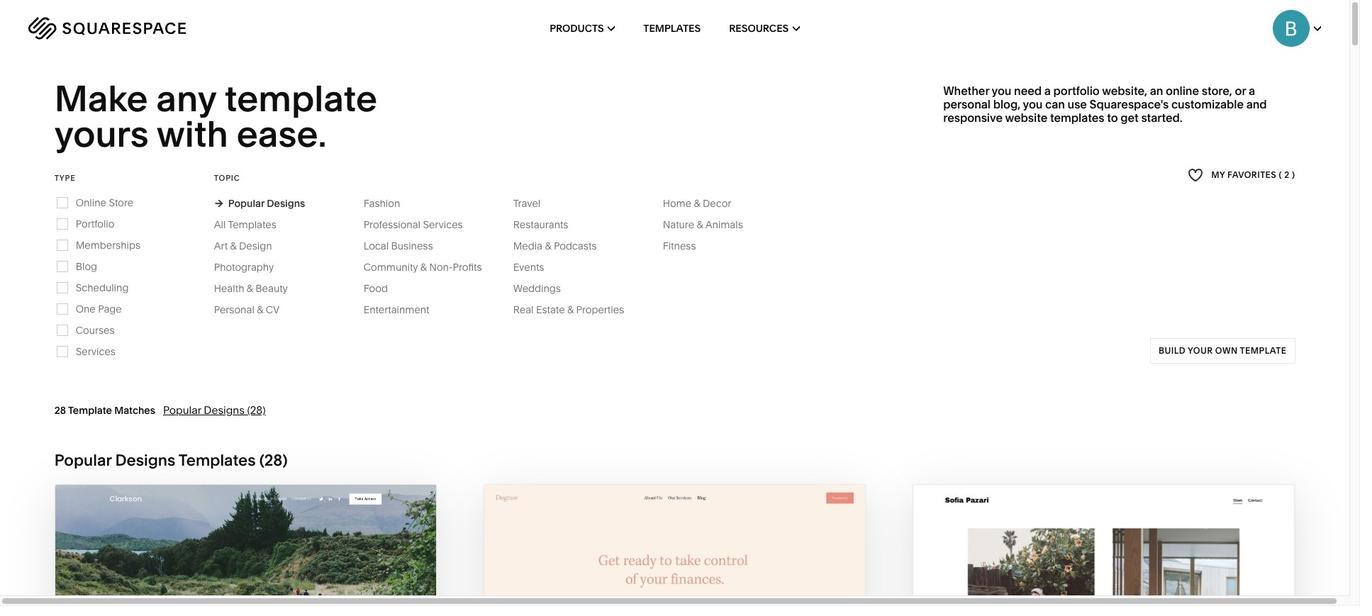 Task type: describe. For each thing, give the bounding box(es) containing it.
cv
[[266, 303, 280, 316]]

art & design link
[[214, 240, 286, 252]]

entertainment
[[364, 303, 430, 316]]

community & non-profits link
[[364, 261, 496, 274]]

popular designs link
[[214, 197, 305, 210]]

media
[[513, 240, 543, 252]]

clarkson image
[[55, 485, 436, 607]]

courses
[[76, 324, 115, 337]]

all
[[214, 218, 226, 231]]

an
[[1150, 84, 1164, 98]]

nature & animals
[[663, 218, 743, 231]]

events link
[[513, 261, 559, 274]]

squarespace's
[[1090, 97, 1169, 111]]

0 vertical spatial 28
[[54, 404, 66, 417]]

own
[[1216, 345, 1238, 356]]

non-
[[429, 261, 453, 274]]

health
[[214, 282, 244, 295]]

photography link
[[214, 261, 288, 274]]

customizable
[[1172, 97, 1244, 111]]

& for animals
[[697, 218, 703, 231]]

popular for popular designs templates ( 28 )
[[54, 451, 112, 470]]

& for decor
[[694, 197, 701, 210]]

my favorites ( 2 )
[[1212, 170, 1295, 180]]

your
[[1188, 345, 1213, 356]]

squarespace logo image
[[28, 17, 186, 40]]

events
[[513, 261, 544, 274]]

resources
[[729, 22, 789, 35]]

health & beauty link
[[214, 282, 302, 295]]

popular for popular designs (28)
[[163, 403, 201, 417]]

estate
[[536, 303, 565, 316]]

& for podcasts
[[545, 240, 552, 252]]

media & podcasts
[[513, 240, 597, 252]]

designs for popular designs (28)
[[204, 403, 245, 417]]

popular designs (28)
[[163, 403, 266, 417]]

with
[[157, 112, 228, 156]]

1 horizontal spatial you
[[1023, 97, 1043, 111]]

community & non-profits
[[364, 261, 482, 274]]

need
[[1014, 84, 1042, 98]]

build your own template button
[[1150, 338, 1295, 364]]

or
[[1235, 84, 1246, 98]]

templates link
[[644, 0, 701, 57]]

online
[[1166, 84, 1200, 98]]

1 vertical spatial services
[[76, 345, 116, 358]]

nature
[[663, 218, 695, 231]]

get
[[1121, 111, 1139, 125]]

scheduling
[[76, 281, 129, 294]]

my
[[1212, 170, 1225, 180]]

popular designs (28) link
[[163, 403, 266, 417]]

page
[[98, 303, 122, 316]]

(28)
[[247, 403, 266, 417]]

all templates
[[214, 218, 276, 231]]

local business link
[[364, 240, 447, 252]]

media & podcasts link
[[513, 240, 611, 252]]

0 vertical spatial services
[[423, 218, 463, 231]]

make
[[54, 77, 148, 121]]

weddings
[[513, 282, 561, 295]]

podcasts
[[554, 240, 597, 252]]

art
[[214, 240, 228, 252]]

template
[[68, 404, 112, 417]]

2 a from the left
[[1249, 84, 1256, 98]]

local
[[364, 240, 389, 252]]

properties
[[576, 303, 624, 316]]

online store
[[76, 196, 133, 209]]

squarespace logo link
[[28, 17, 287, 40]]

ease.
[[237, 112, 327, 156]]

products button
[[550, 0, 615, 57]]

design
[[239, 240, 272, 252]]

whether
[[944, 84, 990, 98]]

home & decor link
[[663, 197, 746, 210]]

resources button
[[729, 0, 800, 57]]

popular designs templates ( 28 )
[[54, 451, 288, 470]]

health & beauty
[[214, 282, 288, 295]]

nature & animals link
[[663, 218, 757, 231]]

templates
[[1051, 111, 1105, 125]]

yours
[[54, 112, 149, 156]]

real
[[513, 303, 534, 316]]

food link
[[364, 282, 402, 295]]



Task type: vqa. For each thing, say whether or not it's contained in the screenshot.
Start with Pazari
no



Task type: locate. For each thing, give the bounding box(es) containing it.
store
[[109, 196, 133, 209]]

& for design
[[230, 240, 237, 252]]

1 vertical spatial )
[[283, 451, 288, 470]]

services
[[423, 218, 463, 231], [76, 345, 116, 358]]

fitness link
[[663, 240, 710, 252]]

( left 2
[[1279, 170, 1282, 180]]

fitness
[[663, 240, 696, 252]]

portfolio
[[76, 218, 115, 230]]

designs up all templates link
[[267, 197, 305, 210]]

popular right matches
[[163, 403, 201, 417]]

one page
[[76, 303, 122, 316]]

blog
[[76, 260, 97, 273]]

designs left the (28) on the left bottom
[[204, 403, 245, 417]]

1 vertical spatial designs
[[204, 403, 245, 417]]

popular down template
[[54, 451, 112, 470]]

2 horizontal spatial designs
[[267, 197, 305, 210]]

all templates link
[[214, 218, 291, 231]]

my favorites ( 2 ) link
[[1188, 166, 1295, 185]]

travel link
[[513, 197, 555, 210]]

0 horizontal spatial popular
[[54, 451, 112, 470]]

restaurants
[[513, 218, 569, 231]]

and
[[1247, 97, 1267, 111]]

designs down matches
[[115, 451, 175, 470]]

decor
[[703, 197, 732, 210]]

1 horizontal spatial a
[[1249, 84, 1256, 98]]

& right nature
[[697, 218, 703, 231]]

personal & cv link
[[214, 303, 294, 316]]

1 horizontal spatial 28
[[264, 451, 283, 470]]

matches
[[114, 404, 155, 417]]

0 horizontal spatial )
[[283, 451, 288, 470]]

2 vertical spatial popular
[[54, 451, 112, 470]]

& for non-
[[421, 261, 427, 274]]

28 template matches
[[54, 404, 155, 417]]

0 horizontal spatial a
[[1045, 84, 1051, 98]]

community
[[364, 261, 418, 274]]

& for beauty
[[247, 282, 253, 295]]

0 vertical spatial )
[[1292, 170, 1295, 180]]

build
[[1159, 345, 1186, 356]]

1 horizontal spatial popular
[[163, 403, 201, 417]]

template
[[225, 77, 378, 121], [1240, 345, 1287, 356]]

can
[[1046, 97, 1065, 111]]

1 a from the left
[[1045, 84, 1051, 98]]

degraw image
[[484, 485, 865, 607]]

personal
[[944, 97, 991, 111]]

services up business at top left
[[423, 218, 463, 231]]

template inside make any template yours with ease.
[[225, 77, 378, 121]]

a right or
[[1249, 84, 1256, 98]]

one
[[76, 303, 96, 316]]

& left non-
[[421, 261, 427, 274]]

1 vertical spatial templates
[[228, 218, 276, 231]]

profits
[[453, 261, 482, 274]]

pazari image
[[914, 485, 1295, 607]]

28 down the (28) on the left bottom
[[264, 451, 283, 470]]

website,
[[1102, 84, 1148, 98]]

you
[[992, 84, 1012, 98], [1023, 97, 1043, 111]]

2
[[1285, 170, 1290, 180]]

food
[[364, 282, 388, 295]]

(
[[1279, 170, 1282, 180], [259, 451, 264, 470]]

28 left template
[[54, 404, 66, 417]]

template inside button
[[1240, 345, 1287, 356]]

business
[[391, 240, 433, 252]]

0 vertical spatial popular
[[228, 197, 265, 210]]

entertainment link
[[364, 303, 444, 316]]

local business
[[364, 240, 433, 252]]

1 vertical spatial 28
[[264, 451, 283, 470]]

0 vertical spatial designs
[[267, 197, 305, 210]]

1 vertical spatial template
[[1240, 345, 1287, 356]]

1 horizontal spatial services
[[423, 218, 463, 231]]

professional
[[364, 218, 421, 231]]

home
[[663, 197, 692, 210]]

0 vertical spatial templates
[[644, 22, 701, 35]]

0 horizontal spatial designs
[[115, 451, 175, 470]]

photography
[[214, 261, 274, 274]]

& right art
[[230, 240, 237, 252]]

0 horizontal spatial services
[[76, 345, 116, 358]]

you left the 'need'
[[992, 84, 1012, 98]]

28
[[54, 404, 66, 417], [264, 451, 283, 470]]

any
[[156, 77, 216, 121]]

type
[[54, 173, 76, 183]]

1 vertical spatial (
[[259, 451, 264, 470]]

real estate & properties link
[[513, 303, 639, 316]]

designs for popular designs
[[267, 197, 305, 210]]

0 horizontal spatial template
[[225, 77, 378, 121]]

a right the 'need'
[[1045, 84, 1051, 98]]

blog,
[[994, 97, 1021, 111]]

you left can
[[1023, 97, 1043, 111]]

& right estate
[[567, 303, 574, 316]]

& left cv
[[257, 303, 263, 316]]

home & decor
[[663, 197, 732, 210]]

topic
[[214, 173, 240, 183]]

0 vertical spatial (
[[1279, 170, 1282, 180]]

designs for popular designs templates ( 28 )
[[115, 451, 175, 470]]

& for cv
[[257, 303, 263, 316]]

animals
[[706, 218, 743, 231]]

1 horizontal spatial designs
[[204, 403, 245, 417]]

) inside 'link'
[[1292, 170, 1295, 180]]

favorites
[[1228, 170, 1277, 180]]

1 vertical spatial popular
[[163, 403, 201, 417]]

0 vertical spatial template
[[225, 77, 378, 121]]

store,
[[1202, 84, 1233, 98]]

0 horizontal spatial you
[[992, 84, 1012, 98]]

products
[[550, 22, 604, 35]]

( inside the my favorites ( 2 ) 'link'
[[1279, 170, 1282, 180]]

popular designs
[[228, 197, 305, 210]]

popular for popular designs
[[228, 197, 265, 210]]

fashion
[[364, 197, 400, 210]]

personal
[[214, 303, 255, 316]]

responsive
[[944, 111, 1003, 125]]

fashion link
[[364, 197, 414, 210]]

portfolio
[[1054, 84, 1100, 98]]

online
[[76, 196, 106, 209]]

whether you need a portfolio website, an online store, or a personal blog, you can use squarespace's customizable and responsive website templates to get started.
[[944, 84, 1267, 125]]

personal & cv
[[214, 303, 280, 316]]

2 horizontal spatial popular
[[228, 197, 265, 210]]

1 horizontal spatial template
[[1240, 345, 1287, 356]]

0 horizontal spatial 28
[[54, 404, 66, 417]]

professional services link
[[364, 218, 477, 231]]

website
[[1005, 111, 1048, 125]]

restaurants link
[[513, 218, 583, 231]]

services down courses
[[76, 345, 116, 358]]

beauty
[[256, 282, 288, 295]]

( down the (28) on the left bottom
[[259, 451, 264, 470]]

& right media
[[545, 240, 552, 252]]

2 vertical spatial templates
[[179, 451, 256, 470]]

build your own template
[[1159, 345, 1287, 356]]

1 horizontal spatial )
[[1292, 170, 1295, 180]]

& right "home"
[[694, 197, 701, 210]]

real estate & properties
[[513, 303, 624, 316]]

0 horizontal spatial (
[[259, 451, 264, 470]]

professional services
[[364, 218, 463, 231]]

1 horizontal spatial (
[[1279, 170, 1282, 180]]

art & design
[[214, 240, 272, 252]]

popular up all templates
[[228, 197, 265, 210]]

use
[[1068, 97, 1087, 111]]

2 vertical spatial designs
[[115, 451, 175, 470]]

& right health
[[247, 282, 253, 295]]

started.
[[1142, 111, 1183, 125]]

memberships
[[76, 239, 141, 252]]



